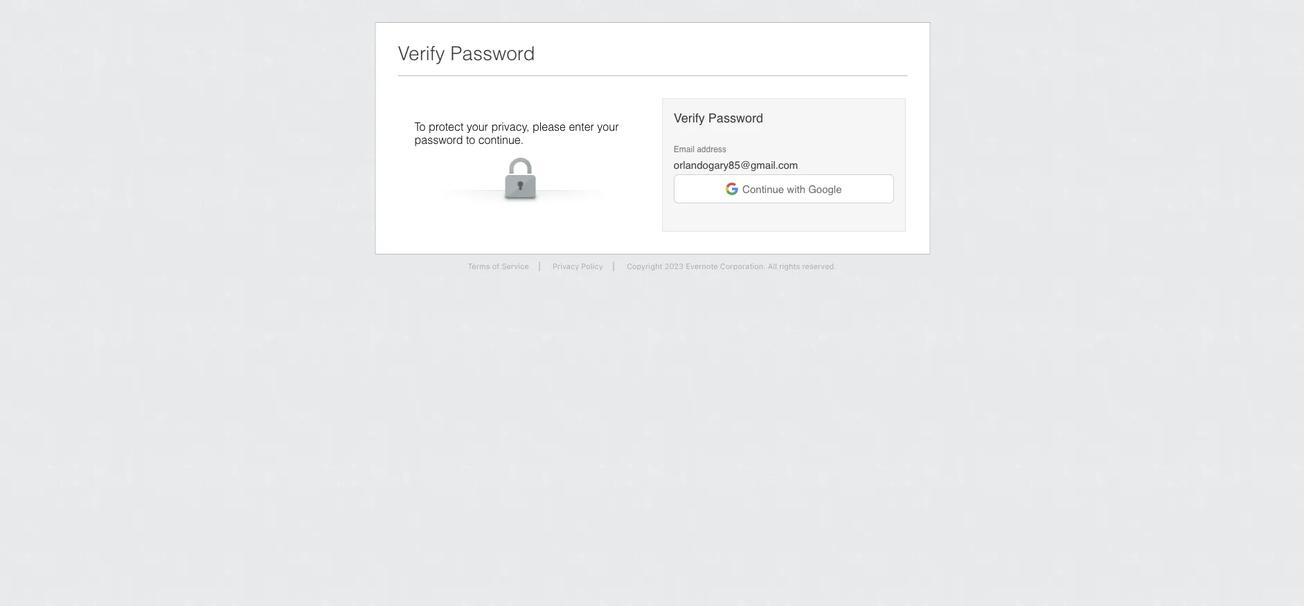 Task type: describe. For each thing, give the bounding box(es) containing it.
policy
[[581, 262, 603, 271]]

protect
[[429, 121, 464, 133]]

continue with google
[[743, 183, 842, 195]]

1 vertical spatial verify
[[674, 111, 705, 125]]

copyright
[[627, 262, 663, 271]]

continue.
[[479, 133, 524, 146]]

0 horizontal spatial verify
[[398, 42, 445, 64]]

email address orlandogary85@gmail.com
[[674, 144, 798, 171]]

1 your from the left
[[467, 121, 488, 133]]

enter
[[569, 121, 594, 133]]

google
[[809, 183, 842, 195]]

privacy,
[[491, 121, 530, 133]]

2023
[[665, 262, 684, 271]]

0 vertical spatial verify password
[[398, 42, 535, 64]]

evernote
[[686, 262, 718, 271]]

with
[[787, 183, 806, 195]]

orlandogary85@gmail.com
[[674, 159, 798, 171]]

email
[[674, 144, 695, 154]]

terms of service link
[[458, 262, 540, 271]]

1 vertical spatial verify password
[[674, 111, 763, 125]]

privacy policy link
[[542, 262, 614, 271]]

corporation.
[[720, 262, 766, 271]]

copyright 2023 evernote corporation. all rights reserved.
[[627, 262, 837, 271]]



Task type: vqa. For each thing, say whether or not it's contained in the screenshot.
NOTEBOOK at top right
no



Task type: locate. For each thing, give the bounding box(es) containing it.
your
[[467, 121, 488, 133], [597, 121, 619, 133]]

of
[[492, 262, 500, 271]]

rights
[[779, 262, 800, 271]]

service
[[502, 262, 529, 271]]

to protect your privacy, please enter your password to continue.
[[415, 121, 619, 146]]

reserved.
[[803, 262, 837, 271]]

0 horizontal spatial password
[[450, 42, 535, 64]]

your right protect
[[467, 121, 488, 133]]

verify
[[398, 42, 445, 64], [674, 111, 705, 125]]

1 horizontal spatial verify password
[[674, 111, 763, 125]]

all
[[768, 262, 777, 271]]

2 your from the left
[[597, 121, 619, 133]]

to
[[415, 121, 426, 133]]

please
[[533, 121, 566, 133]]

address
[[697, 144, 727, 154]]

0 horizontal spatial verify password
[[398, 42, 535, 64]]

verify password
[[398, 42, 535, 64], [674, 111, 763, 125]]

1 horizontal spatial your
[[597, 121, 619, 133]]

your right enter
[[597, 121, 619, 133]]

continue
[[743, 183, 784, 195]]

terms of service
[[468, 262, 529, 271]]

0 vertical spatial password
[[450, 42, 535, 64]]

to
[[466, 133, 475, 146]]

password
[[415, 133, 463, 146]]

1 vertical spatial password
[[709, 111, 763, 125]]

1 horizontal spatial verify
[[674, 111, 705, 125]]

0 horizontal spatial your
[[467, 121, 488, 133]]

privacy policy
[[553, 262, 603, 271]]

privacy
[[553, 262, 579, 271]]

terms
[[468, 262, 490, 271]]

password
[[450, 42, 535, 64], [709, 111, 763, 125]]

1 horizontal spatial password
[[709, 111, 763, 125]]

0 vertical spatial verify
[[398, 42, 445, 64]]



